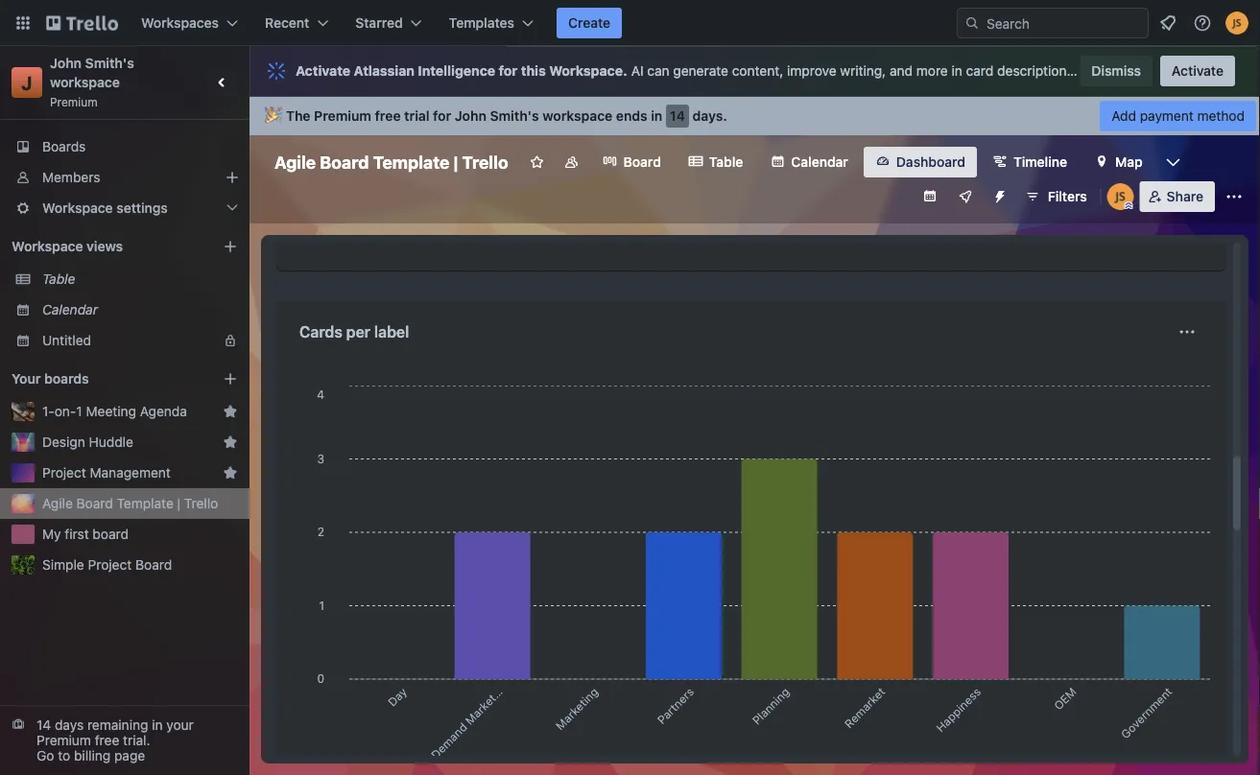 Task type: vqa. For each thing, say whether or not it's contained in the screenshot.
bottommost |
yes



Task type: locate. For each thing, give the bounding box(es) containing it.
table down workspace views at the top left of the page
[[42, 271, 75, 287]]

writing,
[[840, 63, 886, 79]]

trial.
[[123, 733, 150, 749]]

dismiss
[[1092, 63, 1141, 79]]

1 horizontal spatial trello
[[462, 152, 508, 172]]

this
[[521, 63, 546, 79]]

1 vertical spatial free
[[95, 733, 119, 749]]

dismiss button
[[1080, 56, 1153, 86]]

smith's inside john smith's workspace premium
[[85, 55, 134, 71]]

1 vertical spatial 14
[[36, 717, 51, 733]]

1 horizontal spatial activate
[[1172, 63, 1224, 79]]

back to home image
[[46, 8, 118, 38]]

1 activate from the left
[[296, 63, 350, 79]]

template down trial
[[373, 152, 449, 172]]

14 left days.
[[670, 108, 685, 124]]

14
[[670, 108, 685, 124], [36, 717, 51, 733]]

1 horizontal spatial project
[[88, 557, 132, 573]]

1 horizontal spatial |
[[453, 152, 458, 172]]

0 horizontal spatial table
[[42, 271, 75, 287]]

0 vertical spatial project
[[42, 465, 86, 481]]

0 vertical spatial workspace
[[42, 200, 113, 216]]

0 horizontal spatial smith's
[[85, 55, 134, 71]]

for right trial
[[433, 108, 451, 124]]

1 horizontal spatial 14
[[670, 108, 685, 124]]

power ups image
[[958, 189, 973, 204]]

0 vertical spatial john
[[50, 55, 82, 71]]

0 vertical spatial smith's
[[85, 55, 134, 71]]

0 horizontal spatial 14
[[36, 717, 51, 733]]

1 vertical spatial workspace
[[543, 108, 613, 124]]

0 horizontal spatial project
[[42, 465, 86, 481]]

0 horizontal spatial workspace
[[50, 74, 120, 90]]

create button
[[557, 8, 622, 38]]

design
[[42, 434, 85, 450]]

0 horizontal spatial trello
[[184, 496, 218, 512]]

confetti image
[[265, 108, 278, 124]]

0 vertical spatial agile board template | trello
[[274, 152, 508, 172]]

0 vertical spatial table link
[[676, 147, 755, 178]]

create a view image
[[223, 239, 238, 254]]

0 horizontal spatial john
[[50, 55, 82, 71]]

|
[[453, 152, 458, 172], [177, 496, 181, 512]]

0 vertical spatial agile
[[274, 152, 316, 172]]

1 vertical spatial agile board template | trello
[[42, 496, 218, 512]]

1 horizontal spatial table link
[[676, 147, 755, 178]]

0 horizontal spatial template
[[117, 496, 174, 512]]

john down back to home image
[[50, 55, 82, 71]]

0 notifications image
[[1156, 12, 1179, 35]]

in inside banner
[[651, 108, 663, 124]]

star or unstar board image
[[529, 155, 545, 170]]

1 horizontal spatial workspace
[[543, 108, 613, 124]]

1 vertical spatial table
[[42, 271, 75, 287]]

0 horizontal spatial activate
[[296, 63, 350, 79]]

starred icon image for project management
[[223, 465, 238, 481]]

calendar link
[[758, 147, 860, 178], [42, 300, 238, 320]]

starred icon image
[[223, 404, 238, 419], [223, 435, 238, 450], [223, 465, 238, 481]]

calendar down improve
[[791, 154, 848, 170]]

page
[[114, 748, 145, 764]]

your boards
[[12, 371, 89, 387]]

board
[[320, 152, 369, 172], [623, 154, 661, 170], [76, 496, 113, 512], [135, 557, 172, 573]]

activate right the atlassian intelligence logo
[[296, 63, 350, 79]]

0 horizontal spatial agile
[[42, 496, 73, 512]]

activate
[[296, 63, 350, 79], [1172, 63, 1224, 79]]

ai
[[631, 63, 644, 79]]

john
[[50, 55, 82, 71], [455, 108, 486, 124]]

0 horizontal spatial free
[[95, 733, 119, 749]]

workspace inside dropdown button
[[42, 200, 113, 216]]

calendar power-up image
[[922, 188, 937, 203]]

calendar
[[791, 154, 848, 170], [42, 302, 98, 318]]

1 horizontal spatial agile board template | trello
[[274, 152, 508, 172]]

in left "card"
[[952, 63, 962, 79]]

2 starred icon image from the top
[[223, 435, 238, 450]]

agile inside agile board template | trello text field
[[274, 152, 316, 172]]

workspace down workspace.
[[543, 108, 613, 124]]

template up the my first board link at the left bottom of page
[[117, 496, 174, 512]]

1 horizontal spatial for
[[499, 63, 518, 79]]

1 vertical spatial trello
[[184, 496, 218, 512]]

1 horizontal spatial free
[[375, 108, 401, 124]]

board
[[93, 526, 129, 542]]

14 left days
[[36, 717, 51, 733]]

map
[[1115, 154, 1143, 170]]

1 vertical spatial starred icon image
[[223, 435, 238, 450]]

0 horizontal spatial in
[[152, 717, 163, 733]]

banner
[[250, 97, 1260, 135]]

1 vertical spatial agile
[[42, 496, 73, 512]]

show menu image
[[1225, 187, 1244, 206]]

table link
[[676, 147, 755, 178], [42, 270, 238, 289]]

workspace for workspace views
[[12, 238, 83, 254]]

agile board template | trello down trial
[[274, 152, 508, 172]]

in left your
[[152, 717, 163, 733]]

project management button
[[42, 464, 215, 483]]

0 vertical spatial |
[[453, 152, 458, 172]]

project
[[42, 465, 86, 481], [88, 557, 132, 573]]

1 horizontal spatial smith's
[[490, 108, 539, 124]]

activate down open information menu image
[[1172, 63, 1224, 79]]

days.
[[692, 108, 727, 124]]

0 vertical spatial calendar link
[[758, 147, 860, 178]]

in
[[952, 63, 962, 79], [651, 108, 663, 124], [152, 717, 163, 733]]

0 vertical spatial template
[[373, 152, 449, 172]]

comments.
[[1104, 63, 1173, 79]]

1 starred icon image from the top
[[223, 404, 238, 419]]

1 vertical spatial project
[[88, 557, 132, 573]]

1 vertical spatial template
[[117, 496, 174, 512]]

premium inside 14 days remaining in your premium free trial. go to billing page
[[36, 733, 91, 749]]

recent
[[265, 15, 309, 31]]

0 vertical spatial free
[[375, 108, 401, 124]]

and
[[890, 63, 913, 79], [1077, 63, 1100, 79]]

1 vertical spatial workspace
[[12, 238, 83, 254]]

2 horizontal spatial in
[[952, 63, 962, 79]]

| inside text field
[[453, 152, 458, 172]]

0 vertical spatial trello
[[462, 152, 508, 172]]

banner containing 🎉
[[250, 97, 1260, 135]]

0 horizontal spatial agile board template | trello
[[42, 496, 218, 512]]

untitled link
[[42, 331, 211, 350]]

your boards with 6 items element
[[12, 368, 194, 391]]

0 horizontal spatial table link
[[42, 270, 238, 289]]

smith's down back to home image
[[85, 55, 134, 71]]

cards
[[299, 323, 342, 341]]

| down the 🎉 the premium free trial for john smith's workspace ends in 14 days.
[[453, 152, 458, 172]]

workspace inside john smith's workspace premium
[[50, 74, 120, 90]]

🎉
[[265, 108, 278, 124]]

trello up the my first board link at the left bottom of page
[[184, 496, 218, 512]]

0 horizontal spatial |
[[177, 496, 181, 512]]

templates
[[449, 15, 514, 31]]

table link down views
[[42, 270, 238, 289]]

0 vertical spatial starred icon image
[[223, 404, 238, 419]]

dashboard link
[[864, 147, 977, 178]]

workspace views
[[12, 238, 123, 254]]

0 horizontal spatial calendar
[[42, 302, 98, 318]]

remaining
[[87, 717, 148, 733]]

14 days remaining in your premium free trial. go to billing page
[[36, 717, 194, 764]]

can
[[647, 63, 670, 79]]

activate for activate atlassian intelligence for this workspace.
[[296, 63, 350, 79]]

0 vertical spatial for
[[499, 63, 518, 79]]

workspace down members
[[42, 200, 113, 216]]

calendar link up 'untitled' link
[[42, 300, 238, 320]]

1 horizontal spatial table
[[709, 154, 743, 170]]

activate link
[[1160, 56, 1235, 86]]

1 vertical spatial for
[[433, 108, 451, 124]]

generate
[[673, 63, 728, 79]]

starred
[[355, 15, 403, 31]]

and left the comments. at the top of page
[[1077, 63, 1100, 79]]

workspace left views
[[12, 238, 83, 254]]

john inside john smith's workspace premium
[[50, 55, 82, 71]]

project down design
[[42, 465, 86, 481]]

activate inside "link"
[[1172, 63, 1224, 79]]

first
[[65, 526, 89, 542]]

1 horizontal spatial john
[[455, 108, 486, 124]]

0 horizontal spatial and
[[890, 63, 913, 79]]

members link
[[0, 162, 250, 193]]

your
[[12, 371, 41, 387]]

project management
[[42, 465, 171, 481]]

0 vertical spatial calendar
[[791, 154, 848, 170]]

1 vertical spatial in
[[651, 108, 663, 124]]

1 horizontal spatial agile
[[274, 152, 316, 172]]

go
[[36, 748, 54, 764]]

trello down the 🎉 the premium free trial for john smith's workspace ends in 14 days.
[[462, 152, 508, 172]]

free inside banner
[[375, 108, 401, 124]]

workspace settings button
[[0, 193, 250, 224]]

calendar up untitled
[[42, 302, 98, 318]]

| up the my first board link at the left bottom of page
[[177, 496, 181, 512]]

agile
[[274, 152, 316, 172], [42, 496, 73, 512]]

project down board
[[88, 557, 132, 573]]

john smith (johnsmith38824343) image
[[1226, 12, 1249, 35]]

1 horizontal spatial calendar
[[791, 154, 848, 170]]

template
[[373, 152, 449, 172], [117, 496, 174, 512]]

1 horizontal spatial template
[[373, 152, 449, 172]]

agile down the
[[274, 152, 316, 172]]

1-on-1 meeting agenda
[[42, 404, 187, 419]]

premium inside john smith's workspace premium
[[50, 95, 98, 108]]

agile up the my
[[42, 496, 73, 512]]

premium
[[50, 95, 98, 108], [314, 108, 371, 124], [36, 733, 91, 749]]

smith's down this on the left of the page
[[490, 108, 539, 124]]

1 vertical spatial smith's
[[490, 108, 539, 124]]

trello
[[462, 152, 508, 172], [184, 496, 218, 512]]

0 vertical spatial 14
[[670, 108, 685, 124]]

1 vertical spatial john
[[455, 108, 486, 124]]

add payment method
[[1112, 108, 1245, 124]]

for left this on the left of the page
[[499, 63, 518, 79]]

2 vertical spatial starred icon image
[[223, 465, 238, 481]]

john down "activate atlassian intelligence for this workspace."
[[455, 108, 486, 124]]

table
[[709, 154, 743, 170], [42, 271, 75, 287]]

0 vertical spatial workspace
[[50, 74, 120, 90]]

workspace right j link
[[50, 74, 120, 90]]

0 horizontal spatial for
[[433, 108, 451, 124]]

huddle
[[89, 434, 133, 450]]

0 horizontal spatial calendar link
[[42, 300, 238, 320]]

add
[[1112, 108, 1136, 124]]

and left more
[[890, 63, 913, 79]]

1 horizontal spatial and
[[1077, 63, 1100, 79]]

workspace
[[42, 200, 113, 216], [12, 238, 83, 254]]

free
[[375, 108, 401, 124], [95, 733, 119, 749]]

search image
[[964, 15, 980, 31]]

1 horizontal spatial in
[[651, 108, 663, 124]]

workspace for workspace settings
[[42, 200, 113, 216]]

14 inside 14 days remaining in your premium free trial. go to billing page
[[36, 717, 51, 733]]

0 vertical spatial in
[[952, 63, 962, 79]]

1 vertical spatial calendar link
[[42, 300, 238, 320]]

calendar link down improve
[[758, 147, 860, 178]]

board inside board link
[[623, 154, 661, 170]]

2 activate from the left
[[1172, 63, 1224, 79]]

my
[[42, 526, 61, 542]]

table link down days.
[[676, 147, 755, 178]]

agenda
[[140, 404, 187, 419]]

3 starred icon image from the top
[[223, 465, 238, 481]]

1 vertical spatial table link
[[42, 270, 238, 289]]

2 vertical spatial in
[[152, 717, 163, 733]]

agile board template | trello down project management button
[[42, 496, 218, 512]]

trial
[[404, 108, 430, 124]]

switch to… image
[[13, 13, 33, 33]]

table down days.
[[709, 154, 743, 170]]

in right ends
[[651, 108, 663, 124]]

card
[[966, 63, 994, 79]]



Task type: describe. For each thing, give the bounding box(es) containing it.
workspaces
[[141, 15, 219, 31]]

share
[[1167, 189, 1203, 204]]

starred icon image for 1-on-1 meeting agenda
[[223, 404, 238, 419]]

your
[[166, 717, 194, 733]]

2 and from the left
[[1077, 63, 1100, 79]]

j link
[[12, 67, 42, 98]]

to
[[58, 748, 70, 764]]

the
[[286, 108, 310, 124]]

design huddle
[[42, 434, 133, 450]]

activate atlassian intelligence for this workspace.
[[296, 63, 627, 79]]

map link
[[1083, 147, 1154, 178]]

add payment method link
[[1100, 101, 1256, 131]]

dashboard
[[896, 154, 965, 170]]

simple
[[42, 557, 84, 573]]

go to billing page link
[[36, 748, 145, 764]]

board inside simple project board link
[[135, 557, 172, 573]]

template inside text field
[[373, 152, 449, 172]]

workspace.
[[549, 63, 627, 79]]

14 inside banner
[[670, 108, 685, 124]]

billing
[[74, 748, 111, 764]]

my first board link
[[42, 525, 238, 544]]

this member is an admin of this board. image
[[1124, 202, 1133, 210]]

templates button
[[437, 8, 545, 38]]

board link
[[591, 147, 673, 178]]

atlassian intelligence logo image
[[265, 60, 288, 83]]

project inside button
[[42, 465, 86, 481]]

meeting
[[86, 404, 136, 419]]

Search field
[[957, 8, 1149, 38]]

automation image
[[984, 181, 1011, 208]]

intelligence
[[418, 63, 495, 79]]

open information menu image
[[1193, 13, 1212, 33]]

descriptions
[[997, 63, 1074, 79]]

Board name text field
[[265, 147, 518, 178]]

ai can generate content, improve writing, and more in card descriptions and comments.
[[631, 63, 1173, 79]]

1 and from the left
[[890, 63, 913, 79]]

views
[[86, 238, 123, 254]]

board inside 'agile board template | trello' link
[[76, 496, 113, 512]]

1-
[[42, 404, 55, 419]]

days
[[55, 717, 84, 733]]

timeline link
[[981, 147, 1079, 178]]

filters
[[1048, 189, 1087, 204]]

cards per label
[[299, 323, 409, 341]]

john smith (johnsmith38824343) image
[[1107, 183, 1134, 210]]

free inside 14 days remaining in your premium free trial. go to billing page
[[95, 733, 119, 749]]

share button
[[1140, 181, 1215, 212]]

1
[[76, 404, 82, 419]]

boards link
[[0, 131, 250, 162]]

premium inside banner
[[314, 108, 371, 124]]

for inside banner
[[433, 108, 451, 124]]

john smith's workspace premium
[[50, 55, 138, 108]]

board inside agile board template | trello text field
[[320, 152, 369, 172]]

settings
[[116, 200, 168, 216]]

boards
[[42, 139, 86, 155]]

design huddle button
[[42, 433, 215, 452]]

smith's inside banner
[[490, 108, 539, 124]]

my first board
[[42, 526, 129, 542]]

per
[[346, 323, 370, 341]]

1 vertical spatial |
[[177, 496, 181, 512]]

customize views image
[[1164, 153, 1183, 172]]

label
[[374, 323, 409, 341]]

1 vertical spatial calendar
[[42, 302, 98, 318]]

simple project board
[[42, 557, 172, 573]]

payment
[[1140, 108, 1194, 124]]

workspace navigation collapse icon image
[[209, 69, 236, 96]]

content,
[[732, 63, 783, 79]]

starred button
[[344, 8, 433, 38]]

agile board template | trello link
[[42, 494, 238, 513]]

trello inside text field
[[462, 152, 508, 172]]

ends
[[616, 108, 648, 124]]

on-
[[55, 404, 76, 419]]

workspaces button
[[130, 8, 250, 38]]

members
[[42, 169, 100, 185]]

0 vertical spatial table
[[709, 154, 743, 170]]

workspace inside banner
[[543, 108, 613, 124]]

atlassian
[[354, 63, 415, 79]]

method
[[1197, 108, 1245, 124]]

filters button
[[1019, 181, 1093, 212]]

🎉 the premium free trial for john smith's workspace ends in 14 days.
[[265, 108, 727, 124]]

management
[[90, 465, 171, 481]]

1 horizontal spatial calendar link
[[758, 147, 860, 178]]

1-on-1 meeting agenda button
[[42, 402, 215, 421]]

activate for activate
[[1172, 63, 1224, 79]]

more
[[916, 63, 948, 79]]

add board image
[[223, 371, 238, 387]]

john inside banner
[[455, 108, 486, 124]]

primary element
[[0, 0, 1260, 46]]

j
[[21, 71, 32, 94]]

improve
[[787, 63, 836, 79]]

simple project board link
[[42, 556, 238, 575]]

in inside 14 days remaining in your premium free trial. go to billing page
[[152, 717, 163, 733]]

create
[[568, 15, 611, 31]]

starred icon image for design huddle
[[223, 435, 238, 450]]

recent button
[[253, 8, 340, 38]]

agile inside 'agile board template | trello' link
[[42, 496, 73, 512]]

workspace visible image
[[564, 155, 579, 170]]

workspace settings
[[42, 200, 168, 216]]

agile board template | trello inside text field
[[274, 152, 508, 172]]



